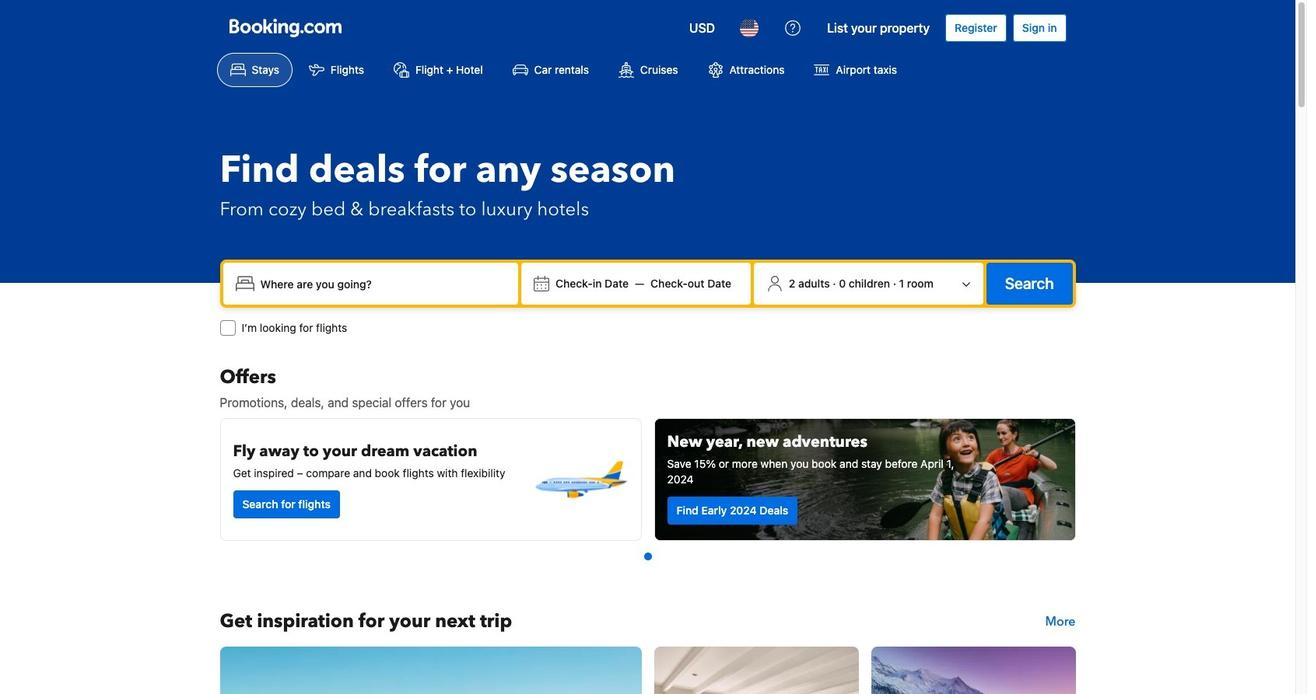Task type: locate. For each thing, give the bounding box(es) containing it.
fly away to your dream vacation image
[[532, 432, 628, 528]]

progress bar
[[644, 553, 652, 561]]

Where are you going? field
[[254, 270, 512, 298]]

main content
[[214, 366, 1082, 695]]



Task type: describe. For each thing, give the bounding box(es) containing it.
a young girl and woman kayak on a river image
[[655, 419, 1075, 541]]

booking.com image
[[229, 19, 341, 37]]



Task type: vqa. For each thing, say whether or not it's contained in the screenshot.
A young girl and woman kayak on a river Image
yes



